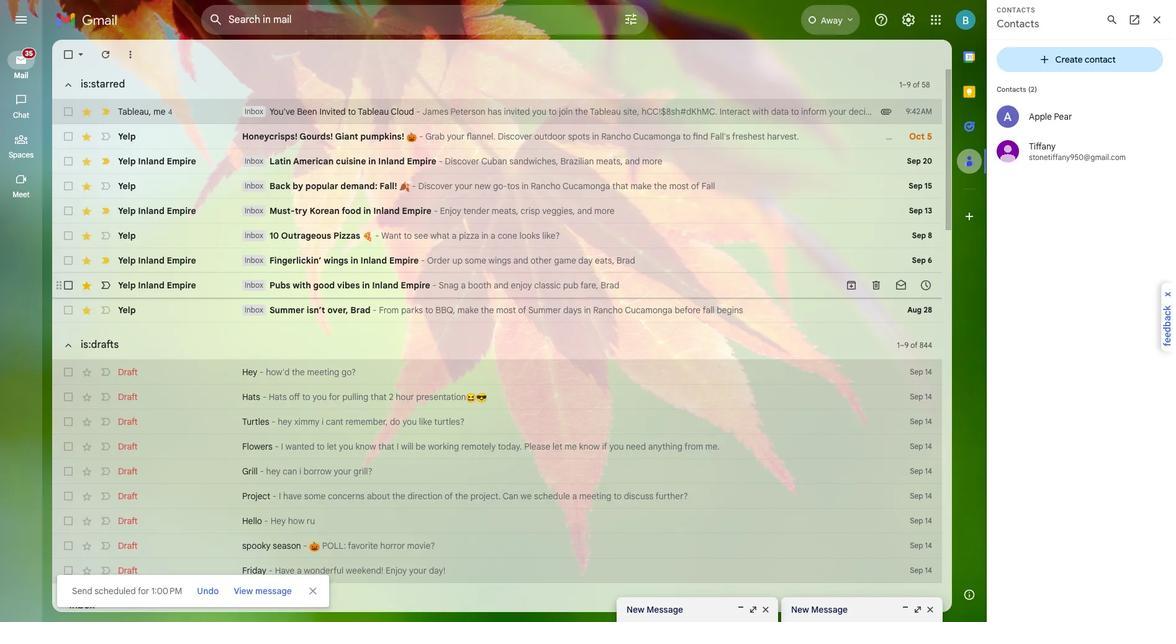Task type: vqa. For each thing, say whether or not it's contained in the screenshot.
SEEN
no



Task type: describe. For each thing, give the bounding box(es) containing it.
row containing tableau
[[52, 99, 1173, 124]]

1 vertical spatial hey
[[271, 516, 286, 527]]

6
[[928, 256, 932, 265]]

1 horizontal spatial with
[[752, 106, 769, 117]]

14 row from the top
[[52, 460, 942, 484]]

aug 28
[[907, 306, 932, 315]]

6 yelp from the top
[[118, 255, 136, 266]]

2 know from the left
[[579, 442, 600, 453]]

in right tos
[[522, 181, 529, 192]]

search in mail image
[[205, 9, 227, 31]]

what
[[430, 230, 450, 242]]

is:drafts button
[[56, 333, 124, 358]]

alert containing send scheduled for 1:00 pm
[[20, 29, 967, 608]]

decisions.
[[849, 106, 888, 117]]

sep for 4th row from the bottom of the page
[[910, 492, 923, 501]]

0 vertical spatial discover
[[498, 131, 532, 142]]

4 yelp from the top
[[118, 206, 136, 217]]

outdoor
[[534, 131, 566, 142]]

need
[[626, 442, 646, 453]]

outrageous
[[281, 230, 331, 242]]

direction
[[407, 491, 442, 502]]

1 let from the left
[[327, 442, 337, 453]]

can
[[283, 466, 297, 478]]

1 vertical spatial more
[[594, 206, 615, 217]]

in right vibes
[[362, 280, 370, 291]]

18 row from the top
[[52, 559, 942, 584]]

poll:
[[322, 541, 346, 552]]

gourds!
[[300, 131, 333, 142]]

inbox for must-
[[245, 206, 263, 215]]

🍕 image
[[362, 232, 373, 242]]

send scheduled for 1:00 pm
[[72, 586, 182, 597]]

make for that
[[631, 181, 652, 192]]

2 let from the left
[[553, 442, 562, 453]]

wanted
[[285, 442, 314, 453]]

1 for is:drafts
[[897, 341, 900, 350]]

pub
[[563, 280, 578, 291]]

main menu image
[[14, 12, 29, 27]]

Search in mail search field
[[201, 5, 648, 35]]

inbox left '10' on the top
[[245, 231, 263, 240]]

back
[[269, 181, 290, 192]]

your left day!
[[409, 566, 427, 577]]

been
[[297, 106, 317, 117]]

inbox down send
[[69, 600, 95, 612]]

draft for project - i have some concerns about the direction of the project. can we schedule a  meeting to discuss further?
[[118, 491, 138, 502]]

sep 14 for project - i have some concerns about the direction of the project. can we schedule a  meeting to discuss further?
[[910, 492, 932, 501]]

sep for 12th row from the bottom
[[912, 256, 926, 265]]

support image
[[874, 12, 889, 27]]

sep 14 for hello - hey how ru
[[910, 517, 932, 526]]

new message for pop out image
[[791, 605, 848, 616]]

11 row from the top
[[52, 385, 942, 410]]

in right spots at the top
[[592, 131, 599, 142]]

pizzas
[[334, 230, 360, 242]]

2 vertical spatial cucamonga
[[625, 305, 672, 316]]

spots
[[568, 131, 590, 142]]

😆 image
[[466, 393, 476, 403]]

fall's
[[710, 131, 730, 142]]

of left fall͏
[[691, 181, 699, 192]]

anything
[[648, 442, 682, 453]]

2 data from the left
[[934, 106, 951, 117]]

we
[[521, 491, 532, 502]]

fall
[[703, 305, 714, 316]]

inbox you've been invited to tableau cloud - james peterson has invited you to join the tableau site, hcc!$8sh#dkhmc.  interact with data to inform your decisions. customize data visualizations  to answer your questions. share discoverie
[[245, 106, 1173, 117]]

5
[[927, 131, 932, 142]]

- want to see what a pizza in a cone looks like? ͏ ͏ ͏ ͏ ͏ ͏ ͏ ͏ ͏ ͏͏ ͏ ͏ ͏ ͏  ͏͏ ͏ ͏ ͏ ͏ ͏ ͏ ͏ ͏ ͏ ͏͏ ͏ ͏ ͏ ͏ ͏ ͏ ͏ ͏ ͏ ͏͏ ͏ ͏ ͏ ͏ ͏ ͏ ͏ ͏ ͏ ͏͏ ͏ ͏ ͏ ͏ ͏  ͏ ͏ ͏ ͏ ͏ ͏ ͏ ͏ ͏ ͏ ͏ ͏ ͏ ͏ ͏ ͏ ͏ ͏ ͏ ͏ ͏ ͏͏ ͏ ͏
[[373, 230, 725, 242]]

how
[[288, 516, 304, 527]]

customize
[[890, 106, 931, 117]]

2 wings from the left
[[488, 255, 511, 266]]

mail
[[14, 71, 28, 80]]

answer
[[1019, 106, 1047, 117]]

a right the 'snag'
[[461, 280, 466, 291]]

spaces heading
[[0, 150, 42, 160]]

inform
[[801, 106, 827, 117]]

meet heading
[[0, 190, 42, 200]]

draft for flowers - i wanted to let you know that i will be working remotely today. please let  me know if you need anything from me.
[[118, 442, 138, 453]]

the right "how'd"
[[292, 367, 305, 378]]

you right off
[[312, 392, 327, 403]]

project.
[[470, 491, 501, 502]]

your left new
[[455, 181, 472, 192]]

from
[[684, 442, 703, 453]]

sep 8
[[912, 231, 932, 240]]

go?
[[341, 367, 356, 378]]

vibes
[[337, 280, 360, 291]]

you right invited
[[532, 106, 546, 117]]

inbox left back
[[245, 181, 263, 191]]

has attachment image
[[880, 106, 892, 118]]

draft for grill - hey can i borrow your grill?
[[118, 466, 138, 478]]

new message for pop out icon
[[627, 605, 683, 616]]

9:42 am
[[906, 107, 932, 116]]

14 for hello - hey how ru
[[925, 517, 932, 526]]

site,
[[623, 106, 639, 117]]

and right veggies,
[[577, 206, 592, 217]]

sep for 13th row from the top of the page
[[910, 442, 923, 451]]

a right the "what"
[[452, 230, 457, 242]]

weekend!
[[346, 566, 383, 577]]

other
[[530, 255, 552, 266]]

14 for grill - hey can i borrow your grill?
[[925, 467, 932, 476]]

2 hats from the left
[[269, 392, 287, 403]]

order
[[427, 255, 450, 266]]

you down turtles - hey ximmy i cant remember, do you like turtles?
[[339, 442, 353, 453]]

2
[[389, 392, 393, 403]]

cuisine
[[336, 156, 366, 167]]

have
[[275, 566, 295, 577]]

1 yelp from the top
[[118, 131, 136, 142]]

20
[[923, 156, 932, 166]]

the left project.
[[455, 491, 468, 502]]

sep 20
[[907, 156, 932, 166]]

fingerlickin'
[[269, 255, 322, 266]]

8 row from the top
[[52, 273, 942, 298]]

toolbar inside row
[[839, 279, 938, 292]]

2 vertical spatial discover
[[418, 181, 453, 192]]

14 for friday - have a wonderful weekend! enjoy your day!
[[925, 566, 932, 576]]

eats,
[[595, 255, 614, 266]]

pop out image
[[913, 605, 923, 615]]

sep 14 for friday - have a wonderful weekend! enjoy your day!
[[910, 566, 932, 576]]

14 for flowers - i wanted to let you know that i will be working remotely today. please let  me know if you need anything from me.
[[925, 442, 932, 451]]

refresh image
[[99, 48, 112, 61]]

to left find at the right of page
[[683, 131, 691, 142]]

giant
[[335, 131, 358, 142]]

your left grill?
[[334, 466, 351, 478]]

can
[[503, 491, 518, 502]]

spooky
[[242, 541, 271, 552]]

5 row from the top
[[52, 199, 942, 224]]

inbox for fingerlickin'
[[245, 256, 263, 265]]

1 wings from the left
[[324, 255, 348, 266]]

crisp
[[521, 206, 540, 217]]

spooky season
[[242, 541, 301, 552]]

3 row from the top
[[52, 149, 942, 174]]

inbox fingerlickin' wings in inland empire - order up some wings and other game day eats, brad ͏ ͏ ͏ ͏ ͏ ͏ ͏ ͏ ͏ ͏ ͏ ͏ ͏  ͏ ͏ ͏ ͏ ͏ ͏ ͏ ͏ ͏ ͏ ͏ ͏ ͏ ͏ ͏ ͏ ͏ ͏ ͏ ͏ ͏ ͏ ͏ ͏ ͏ ͏ ͏ ͏ ͏ ͏ ͏ ͏ ͏ ͏ ͏ ͏ ͏ ͏  ͏ ͏ ͏ ͏ ͏ ͏ ͏ ͏ ͏ ͏ ͏ ͏ ͏ ͏ ͏ ͏ ͏ ͏ ͏ ͏ ͏ ͏ ͏ ͏ ͏
[[245, 255, 804, 266]]

from
[[379, 305, 399, 316]]

season
[[273, 541, 301, 552]]

flowers - i wanted to let you know that i will be working remotely today. please let  me know if you need anything from me.
[[242, 442, 720, 453]]

wonderful
[[304, 566, 344, 577]]

more image
[[124, 48, 137, 61]]

me.
[[705, 442, 720, 453]]

8 sep 14 from the top
[[910, 542, 932, 551]]

grill
[[242, 466, 258, 478]]

9 row from the top
[[52, 298, 942, 323]]

day
[[578, 255, 593, 266]]

booth
[[468, 280, 491, 291]]

0 horizontal spatial hey
[[242, 367, 257, 378]]

sandwiches,
[[509, 156, 558, 167]]

the right about
[[392, 491, 405, 502]]

harvest.͏
[[767, 131, 799, 142]]

you right do
[[402, 417, 417, 428]]

view message link
[[229, 581, 297, 603]]

in up vibes
[[351, 255, 358, 266]]

discuss
[[624, 491, 654, 502]]

and left enjoy
[[494, 280, 509, 291]]

sep for 5th row from the bottom of the page
[[910, 467, 923, 476]]

0 horizontal spatial meeting
[[307, 367, 339, 378]]

0 vertical spatial that
[[612, 181, 628, 192]]

to right invited at top
[[348, 106, 356, 117]]

your right inform
[[829, 106, 846, 117]]

0 vertical spatial 🎃 image
[[406, 132, 417, 143]]

14 for turtles - hey ximmy i cant remember, do you like turtles?
[[925, 417, 932, 427]]

please
[[524, 442, 550, 453]]

freshest
[[732, 131, 765, 142]]

sep 14 for hey - how'd the meeting go?
[[910, 368, 932, 377]]

- hats off to you for pulling that 2 hour presentation
[[260, 392, 466, 403]]

sep 13
[[909, 206, 932, 215]]

0 vertical spatial me
[[153, 106, 166, 117]]

– for is:starred
[[902, 80, 907, 89]]

visualizations
[[954, 106, 1006, 117]]

8
[[928, 231, 932, 240]]

8 yelp from the top
[[118, 305, 136, 316]]

10 row from the top
[[52, 360, 942, 385]]

1 for is:starred
[[899, 80, 902, 89]]

and left other
[[513, 255, 528, 266]]

day!
[[429, 566, 446, 577]]

inbox for latin
[[245, 156, 263, 166]]

sep for 14th row from the bottom
[[909, 206, 923, 215]]

sep for 6th row from the top
[[912, 231, 926, 240]]

discoverie
[[1137, 106, 1173, 117]]

0 vertical spatial enjoy
[[440, 206, 461, 217]]

honeycrisps! gourds! giant pumpkins!
[[242, 131, 406, 142]]

sep 15
[[909, 181, 932, 191]]

close image
[[761, 605, 771, 615]]

sep for 16th row from the top of the page
[[910, 517, 923, 526]]

sep for seventh row from the bottom
[[910, 417, 923, 427]]

of left 844
[[911, 341, 918, 350]]

1 data from the left
[[771, 106, 789, 117]]

concerns
[[328, 491, 365, 502]]

2 vertical spatial brad
[[350, 305, 370, 316]]

navigation containing mail
[[0, 40, 43, 623]]

a right schedule
[[572, 491, 577, 502]]

turtles?
[[434, 417, 465, 428]]

3 yelp from the top
[[118, 181, 136, 192]]

grill?
[[354, 466, 373, 478]]

1 vertical spatial that
[[371, 392, 387, 403]]

your right grab
[[447, 131, 465, 142]]

message for pop out image
[[811, 605, 848, 616]]

9 for is:drafts
[[904, 341, 909, 350]]

meet
[[13, 190, 30, 199]]

fall͏
[[702, 181, 715, 192]]

share
[[1112, 106, 1135, 117]]

popular
[[305, 181, 338, 192]]



Task type: locate. For each thing, give the bounding box(es) containing it.
7 draft from the top
[[118, 516, 138, 527]]

1 minimize image from the left
[[736, 605, 746, 615]]

1 vertical spatial meats,
[[492, 206, 518, 217]]

some right 'up'
[[465, 255, 486, 266]]

hats up turtles
[[242, 392, 260, 403]]

1 horizontal spatial some
[[465, 255, 486, 266]]

1 vertical spatial brad
[[601, 280, 619, 291]]

None checkbox
[[62, 48, 75, 61], [62, 106, 75, 118], [62, 130, 75, 143], [62, 205, 75, 217], [62, 230, 75, 242], [62, 416, 75, 428], [62, 441, 75, 453], [62, 491, 75, 503], [62, 515, 75, 528], [62, 565, 75, 578], [62, 48, 75, 61], [62, 106, 75, 118], [62, 130, 75, 143], [62, 205, 75, 217], [62, 230, 75, 242], [62, 416, 75, 428], [62, 441, 75, 453], [62, 491, 75, 503], [62, 515, 75, 528], [62, 565, 75, 578]]

2 message from the left
[[811, 605, 848, 616]]

1 vertical spatial rancho
[[531, 181, 561, 192]]

let down cant
[[327, 442, 337, 453]]

14 for project - i have some concerns about the direction of the project. can we schedule a  meeting to discuss further?
[[925, 492, 932, 501]]

draft for hello - hey how ru
[[118, 516, 138, 527]]

to right off
[[302, 392, 310, 403]]

tableau
[[118, 106, 149, 117], [358, 106, 389, 117], [590, 106, 621, 117]]

4 yelp inland empire from the top
[[118, 280, 196, 291]]

inbox for pubs
[[245, 281, 263, 290]]

discover down flannel.
[[445, 156, 479, 167]]

of down enjoy
[[518, 305, 526, 316]]

8 draft from the top
[[118, 541, 138, 552]]

working
[[428, 442, 459, 453]]

5 yelp from the top
[[118, 230, 136, 242]]

with right interact in the right top of the page
[[752, 106, 769, 117]]

0 vertical spatial hey
[[242, 367, 257, 378]]

to left join
[[549, 106, 557, 117]]

4 14 from the top
[[925, 442, 932, 451]]

hey
[[278, 417, 292, 428], [266, 466, 280, 478]]

minimize image for pop out icon
[[736, 605, 746, 615]]

1 message from the left
[[647, 605, 683, 616]]

to left discuss
[[614, 491, 622, 502]]

yelp inland empire
[[118, 156, 196, 167], [118, 206, 196, 217], [118, 255, 196, 266], [118, 280, 196, 291]]

🎃 image left grab
[[406, 132, 417, 143]]

yelp inland empire for must-
[[118, 206, 196, 217]]

main content
[[52, 40, 1173, 623]]

1 draft from the top
[[118, 367, 138, 378]]

brad right eats,
[[617, 255, 635, 266]]

0 horizontal spatial enjoy
[[386, 566, 407, 577]]

5 sep 14 from the top
[[910, 467, 932, 476]]

– left 58
[[902, 80, 907, 89]]

let right please
[[553, 442, 562, 453]]

brazilian
[[560, 156, 594, 167]]

2 draft from the top
[[118, 392, 138, 403]]

fare,
[[580, 280, 598, 291]]

know left if
[[579, 442, 600, 453]]

5 14 from the top
[[925, 467, 932, 476]]

to
[[348, 106, 356, 117], [549, 106, 557, 117], [791, 106, 799, 117], [1008, 106, 1016, 117], [683, 131, 691, 142], [404, 230, 412, 242], [425, 305, 433, 316], [302, 392, 310, 403], [317, 442, 325, 453], [614, 491, 622, 502]]

minimize image left pop out icon
[[736, 605, 746, 615]]

i
[[281, 442, 283, 453], [397, 442, 399, 453], [279, 491, 281, 502]]

most left fall͏
[[669, 181, 689, 192]]

i for ximmy
[[322, 417, 324, 428]]

4 row from the top
[[52, 174, 942, 199]]

toolbar
[[839, 279, 938, 292]]

know down remember,
[[355, 442, 376, 453]]

1 horizontal spatial most
[[669, 181, 689, 192]]

message for pop out icon
[[647, 605, 683, 616]]

12 row from the top
[[52, 410, 942, 435]]

meats, up cone
[[492, 206, 518, 217]]

i for can
[[299, 466, 301, 478]]

1 vertical spatial some
[[304, 491, 326, 502]]

2 14 from the top
[[925, 392, 932, 402]]

7 sep 14 from the top
[[910, 517, 932, 526]]

0 horizontal spatial message
[[647, 605, 683, 616]]

undo
[[197, 586, 219, 597]]

i for let
[[281, 442, 283, 453]]

1 vertical spatial 9
[[904, 341, 909, 350]]

1 horizontal spatial message
[[811, 605, 848, 616]]

2 summer from the left
[[528, 305, 561, 316]]

yelp inland empire for latin
[[118, 156, 196, 167]]

meats, up - discover your new go-tos in rancho cucamonga that make the most of fall͏ ͏  ͏ ͏ ͏ ͏͏ ͏ ͏ ͏ ͏ ͏͏ ͏ ͏ ͏ ͏ ͏͏ ͏ ͏ ͏ ͏ ͏͏ ͏ ͏ ͏ ͏ ͏͏ ͏ ͏ ͏ ͏ ͏͏ ͏ ͏ ͏ ͏ ͏͏  ͏ ͏ ͏ ͏ ͏͏ ͏ ͏ ͏ ͏ ͏͏ ͏ ͏ ͏ ͏ ͏͏ ͏ ͏ ͏ ͏ ͏͏ ͏ ͏ ͏ ͏
[[596, 156, 623, 167]]

your
[[829, 106, 846, 117], [1049, 106, 1067, 117], [447, 131, 465, 142], [455, 181, 472, 192], [334, 466, 351, 478], [409, 566, 427, 577]]

0 horizontal spatial for
[[138, 586, 149, 597]]

good
[[313, 280, 335, 291]]

sep for 9th row from the bottom
[[910, 368, 923, 377]]

the right join
[[575, 106, 588, 117]]

remotely
[[461, 442, 496, 453]]

sep 14
[[910, 368, 932, 377], [910, 392, 932, 402], [910, 417, 932, 427], [910, 442, 932, 451], [910, 467, 932, 476], [910, 492, 932, 501], [910, 517, 932, 526], [910, 542, 932, 551], [910, 566, 932, 576]]

1 vertical spatial make
[[457, 305, 479, 316]]

6 row from the top
[[52, 224, 942, 248]]

up
[[452, 255, 463, 266]]

looks
[[519, 230, 540, 242]]

0 vertical spatial some
[[465, 255, 486, 266]]

wings down pizzas
[[324, 255, 348, 266]]

main content containing is:starred
[[52, 40, 1173, 623]]

2 minimize image from the left
[[900, 605, 910, 615]]

cant
[[326, 417, 343, 428]]

new for pop out icon
[[627, 605, 644, 616]]

3 draft from the top
[[118, 417, 138, 428]]

see
[[414, 230, 428, 242]]

of right direction
[[445, 491, 453, 502]]

1 horizontal spatial more
[[642, 156, 662, 167]]

8 14 from the top
[[925, 542, 932, 551]]

of left 58
[[913, 80, 920, 89]]

alert
[[20, 29, 967, 608]]

cucamonga down brazilian
[[563, 181, 610, 192]]

rancho down the inbox latin american cuisine in inland empire - discover cuban sandwiches, brazilian meats, and more ͏ ͏ ͏ ͏ ͏ ͏ ͏ ͏ ͏ ͏ ͏  ͏ ͏ ͏ ͏ ͏ ͏ ͏ ͏ ͏ ͏ ͏ ͏ ͏ ͏ ͏ ͏ ͏ ͏ ͏ ͏ ͏ ͏ ͏ ͏ ͏ ͏ ͏ ͏ ͏ ͏ ͏ ͏ ͏ ͏ ͏ ͏ ͏ ͏  ͏ ͏ ͏ ͏ ͏ ͏ ͏ ͏ ͏ ͏ ͏ ͏ ͏ ͏ ͏ ͏ ͏ ͏ ͏ ͏ ͏ ͏ ͏ ͏ ͏
[[531, 181, 561, 192]]

1 horizontal spatial wings
[[488, 255, 511, 266]]

join
[[559, 106, 573, 117]]

1 vertical spatial 🎃 image
[[309, 542, 320, 552]]

i right can
[[299, 466, 301, 478]]

1 horizontal spatial enjoy
[[440, 206, 461, 217]]

sep
[[907, 156, 921, 166], [909, 181, 923, 191], [909, 206, 923, 215], [912, 231, 926, 240], [912, 256, 926, 265], [910, 368, 923, 377], [910, 392, 923, 402], [910, 417, 923, 427], [910, 442, 923, 451], [910, 467, 923, 476], [910, 492, 923, 501], [910, 517, 923, 526], [910, 542, 923, 551], [910, 566, 923, 576]]

enjoy
[[511, 280, 532, 291]]

hats left off
[[269, 392, 287, 403]]

9 for is:starred
[[907, 80, 911, 89]]

wings down cone
[[488, 255, 511, 266]]

gmail image
[[56, 7, 124, 32]]

to left bbq,
[[425, 305, 433, 316]]

3 14 from the top
[[925, 417, 932, 427]]

brad right over,
[[350, 305, 370, 316]]

1 sep 14 from the top
[[910, 368, 932, 377]]

Search in mail text field
[[229, 14, 589, 26]]

1 new from the left
[[627, 605, 644, 616]]

– left 844
[[900, 341, 904, 350]]

1 vertical spatial i
[[299, 466, 301, 478]]

6 draft from the top
[[118, 491, 138, 502]]

friday - have a wonderful weekend! enjoy your day!
[[242, 566, 446, 577]]

2 new from the left
[[791, 605, 809, 616]]

yelp inland empire for fingerlickin'
[[118, 255, 196, 266]]

1 vertical spatial most
[[496, 305, 516, 316]]

hey left the ximmy on the bottom left
[[278, 417, 292, 428]]

16 row from the top
[[52, 509, 942, 534]]

inbox latin american cuisine in inland empire - discover cuban sandwiches, brazilian meats, and more ͏ ͏ ͏ ͏ ͏ ͏ ͏ ͏ ͏ ͏ ͏  ͏ ͏ ͏ ͏ ͏ ͏ ͏ ͏ ͏ ͏ ͏ ͏ ͏ ͏ ͏ ͏ ͏ ͏ ͏ ͏ ͏ ͏ ͏ ͏ ͏ ͏ ͏ ͏ ͏ ͏ ͏ ͏ ͏ ͏ ͏ ͏ ͏ ͏  ͏ ͏ ͏ ͏ ͏ ͏ ͏ ͏ ͏ ͏ ͏ ͏ ͏ ͏ ͏ ͏ ͏ ͏ ͏ ͏ ͏ ͏ ͏ ͏ ͏
[[245, 156, 827, 167]]

9 draft from the top
[[118, 566, 138, 577]]

inbox left isn't
[[245, 306, 263, 315]]

1 horizontal spatial 🎃 image
[[406, 132, 417, 143]]

0 horizontal spatial i
[[299, 466, 301, 478]]

i for concerns
[[279, 491, 281, 502]]

🍂 image
[[399, 182, 410, 192]]

want
[[381, 230, 402, 242]]

1 left 58
[[899, 80, 902, 89]]

sep for third row from the top
[[907, 156, 921, 166]]

to left inform
[[791, 106, 799, 117]]

further?
[[656, 491, 688, 502]]

advanced search options image
[[619, 7, 643, 32]]

4
[[168, 107, 172, 116]]

tableau left site,
[[590, 106, 621, 117]]

1 horizontal spatial know
[[579, 442, 600, 453]]

inbox inside inbox you've been invited to tableau cloud - james peterson has invited you to join the tableau site, hcc!$8sh#dkhmc.  interact with data to inform your decisions. customize data visualizations  to answer your questions. share discoverie
[[245, 107, 263, 116]]

brad right the fare,
[[601, 280, 619, 291]]

0 vertical spatial i
[[322, 417, 324, 428]]

None checkbox
[[62, 155, 75, 168], [62, 180, 75, 193], [62, 255, 75, 267], [62, 279, 75, 292], [62, 304, 75, 317], [62, 366, 75, 379], [62, 391, 75, 404], [62, 466, 75, 478], [62, 540, 75, 553], [62, 155, 75, 168], [62, 180, 75, 193], [62, 255, 75, 267], [62, 279, 75, 292], [62, 304, 75, 317], [62, 366, 75, 379], [62, 391, 75, 404], [62, 466, 75, 478], [62, 540, 75, 553]]

for inside alert
[[138, 586, 149, 597]]

1 horizontal spatial data
[[934, 106, 951, 117]]

sep 14 for turtles - hey ximmy i cant remember, do you like turtles?
[[910, 417, 932, 427]]

with
[[752, 106, 769, 117], [293, 280, 311, 291]]

inbox inside inbox must-try korean food in inland empire - enjoy tender meats, crisp veggies, and more ͏ ͏ ͏ ͏ ͏ ͏ ͏ ͏ ͏ ͏ ͏ ͏ ͏ ͏ ͏ ͏  ͏ ͏ ͏ ͏ ͏ ͏ ͏ ͏ ͏ ͏ ͏ ͏ ͏ ͏ ͏ ͏ ͏ ͏ ͏ ͏ ͏ ͏ ͏ ͏ ͏ ͏ ͏ ͏ ͏ ͏ ͏ ͏ ͏ ͏ ͏ ͏ ͏ ͏  ͏ ͏ ͏ ͏ ͏ ͏ ͏ ͏ ͏ ͏ ͏ ͏ ͏ ͏ ͏ ͏ ͏ ͏ ͏ ͏ ͏ ͏ ͏ ͏ ͏
[[245, 206, 263, 215]]

more down - discover your new go-tos in rancho cucamonga that make the most of fall͏ ͏  ͏ ͏ ͏ ͏͏ ͏ ͏ ͏ ͏ ͏͏ ͏ ͏ ͏ ͏ ͏͏ ͏ ͏ ͏ ͏ ͏͏ ͏ ͏ ͏ ͏ ͏͏ ͏ ͏ ͏ ͏ ͏͏ ͏ ͏ ͏ ͏ ͏͏  ͏ ͏ ͏ ͏ ͏͏ ͏ ͏ ͏ ͏ ͏͏ ͏ ͏ ͏ ͏ ͏͏ ͏ ͏ ͏ ͏ ͏͏ ͏ ͏ ͏ ͏
[[594, 206, 615, 217]]

5 draft from the top
[[118, 466, 138, 478]]

3 sep 14 from the top
[[910, 417, 932, 427]]

1 row from the top
[[52, 99, 1173, 124]]

about
[[367, 491, 390, 502]]

cucamonga
[[633, 131, 681, 142], [563, 181, 610, 192], [625, 305, 672, 316]]

rancho down the fare,
[[593, 305, 623, 316]]

borrow
[[304, 466, 332, 478]]

1 horizontal spatial minimize image
[[900, 605, 910, 615]]

meeting left go?
[[307, 367, 339, 378]]

pop out image
[[748, 605, 758, 615]]

0 vertical spatial brad
[[617, 255, 635, 266]]

4 sep 14 from the top
[[910, 442, 932, 451]]

new for pop out image
[[791, 605, 809, 616]]

1 horizontal spatial meats,
[[596, 156, 623, 167]]

1 vertical spatial enjoy
[[386, 566, 407, 577]]

1 new message from the left
[[627, 605, 683, 616]]

inbox
[[245, 107, 263, 116], [245, 156, 263, 166], [245, 181, 263, 191], [245, 206, 263, 215], [245, 231, 263, 240], [245, 256, 263, 265], [245, 281, 263, 290], [245, 306, 263, 315], [69, 600, 95, 612]]

rancho down site,
[[601, 131, 631, 142]]

sep for 4th row
[[909, 181, 923, 191]]

2 new message from the left
[[791, 605, 848, 616]]

food
[[342, 206, 361, 217]]

draft for hey - how'd the meeting go?
[[118, 367, 138, 378]]

make
[[631, 181, 652, 192], [457, 305, 479, 316]]

2 sep 14 from the top
[[910, 392, 932, 402]]

to left see
[[404, 230, 412, 242]]

1 horizontal spatial summer
[[528, 305, 561, 316]]

hey left can
[[266, 466, 280, 478]]

2 yelp inland empire from the top
[[118, 206, 196, 217]]

isn't
[[307, 305, 325, 316]]

6 sep 14 from the top
[[910, 492, 932, 501]]

0 vertical spatial meats,
[[596, 156, 623, 167]]

17 row from the top
[[52, 534, 942, 559]]

9 14 from the top
[[925, 566, 932, 576]]

14 for hey - how'd the meeting go?
[[925, 368, 932, 377]]

inbox inside inbox pubs with good vibes in inland empire - snag a booth and enjoy classic pub fare, brad ͏ ͏ ͏ ͏ ͏ ͏ ͏ ͏ ͏ ͏ ͏ ͏ ͏ ͏ ͏  ͏ ͏ ͏ ͏ ͏ ͏ ͏ ͏ ͏ ͏ ͏ ͏ ͏ ͏ ͏ ͏ ͏ ͏ ͏ ͏ ͏ ͏ ͏ ͏ ͏ ͏ ͏ ͏ ͏ ͏ ͏ ͏ ͏ ͏ ͏ ͏ ͏ ͏  ͏ ͏ ͏ ͏ ͏ ͏ ͏ ͏ ͏ ͏ ͏ ͏ ͏ ͏ ͏ ͏ ͏ ͏ ͏ ͏ ͏ ͏ ͏ ͏ ͏
[[245, 281, 263, 290]]

a right have
[[297, 566, 302, 577]]

1 horizontal spatial meeting
[[579, 491, 611, 502]]

1 know from the left
[[355, 442, 376, 453]]

navigation
[[0, 40, 43, 623]]

by
[[293, 181, 303, 192]]

summer down pubs
[[269, 305, 304, 316]]

1 vertical spatial 1
[[897, 341, 900, 350]]

1 vertical spatial cucamonga
[[563, 181, 610, 192]]

9 left 58
[[907, 80, 911, 89]]

let
[[327, 442, 337, 453], [553, 442, 562, 453]]

1 horizontal spatial me
[[565, 442, 577, 453]]

7 yelp from the top
[[118, 280, 136, 291]]

some right have
[[304, 491, 326, 502]]

13 row from the top
[[52, 435, 942, 460]]

10
[[269, 230, 279, 242]]

1
[[899, 80, 902, 89], [897, 341, 900, 350]]

horror
[[380, 541, 405, 552]]

1 summer from the left
[[269, 305, 304, 316]]

settings image
[[901, 12, 916, 27]]

to right wanted
[[317, 442, 325, 453]]

0 horizontal spatial new message
[[627, 605, 683, 616]]

1 horizontal spatial make
[[631, 181, 652, 192]]

must-
[[269, 206, 295, 217]]

and up - discover your new go-tos in rancho cucamonga that make the most of fall͏ ͏  ͏ ͏ ͏ ͏͏ ͏ ͏ ͏ ͏ ͏͏ ͏ ͏ ͏ ͏ ͏͏ ͏ ͏ ͏ ͏ ͏͏ ͏ ͏ ͏ ͏ ͏͏ ͏ ͏ ͏ ͏ ͏͏ ͏ ͏ ͏ ͏ ͏͏  ͏ ͏ ͏ ͏ ͏͏ ͏ ͏ ͏ ͏ ͏͏ ͏ ͏ ͏ ͏ ͏͏ ͏ ͏ ͏ ͏ ͏͏ ͏ ͏ ͏ ͏
[[625, 156, 640, 167]]

tab list
[[952, 40, 987, 578]]

0 vertical spatial with
[[752, 106, 769, 117]]

sep 14 for grill - hey can i borrow your grill?
[[910, 467, 932, 476]]

minimize image
[[736, 605, 746, 615], [900, 605, 910, 615]]

oct
[[909, 131, 925, 142]]

meeting right schedule
[[579, 491, 611, 502]]

1 left 844
[[897, 341, 900, 350]]

inbox left fingerlickin'
[[245, 256, 263, 265]]

spaces
[[9, 150, 34, 160]]

be
[[416, 442, 426, 453]]

hey left how
[[271, 516, 286, 527]]

minimize image for pop out image
[[900, 605, 910, 615]]

7 14 from the top
[[925, 517, 932, 526]]

to left answer
[[1008, 106, 1016, 117]]

the
[[575, 106, 588, 117], [654, 181, 667, 192], [481, 305, 494, 316], [292, 367, 305, 378], [392, 491, 405, 502], [455, 491, 468, 502]]

9 left 844
[[904, 341, 909, 350]]

minimize image left pop out image
[[900, 605, 910, 615]]

make right bbq,
[[457, 305, 479, 316]]

before
[[675, 305, 701, 316]]

4 draft from the top
[[118, 442, 138, 453]]

today.
[[498, 442, 522, 453]]

cone
[[498, 230, 517, 242]]

2 vertical spatial that
[[378, 442, 394, 453]]

inbox left must-
[[245, 206, 263, 215]]

draft for friday - have a wonderful weekend! enjoy your day!
[[118, 566, 138, 577]]

0 horizontal spatial let
[[327, 442, 337, 453]]

hey left "how'd"
[[242, 367, 257, 378]]

i
[[322, 417, 324, 428], [299, 466, 301, 478]]

0 horizontal spatial know
[[355, 442, 376, 453]]

0 vertical spatial make
[[631, 181, 652, 192]]

project
[[242, 491, 270, 502]]

sep for 18th row from the top of the page
[[910, 566, 923, 576]]

1 horizontal spatial hats
[[269, 392, 287, 403]]

1 horizontal spatial for
[[329, 392, 340, 403]]

0 horizontal spatial hats
[[242, 392, 260, 403]]

0 vertical spatial hey
[[278, 417, 292, 428]]

ru
[[307, 516, 315, 527]]

the left fall͏
[[654, 181, 667, 192]]

1 – 9 of 58
[[899, 80, 930, 89]]

0 vertical spatial for
[[329, 392, 340, 403]]

0 vertical spatial most
[[669, 181, 689, 192]]

inbox for summer
[[245, 306, 263, 315]]

message
[[647, 605, 683, 616], [811, 605, 848, 616]]

flowers
[[242, 442, 273, 453]]

most for summer
[[496, 305, 516, 316]]

1 14 from the top
[[925, 368, 932, 377]]

poll: favorite horror movie?
[[320, 541, 435, 552]]

you right if
[[609, 442, 624, 453]]

data right 9:42 am
[[934, 106, 951, 117]]

discover right 🍂 icon
[[418, 181, 453, 192]]

me right please
[[565, 442, 577, 453]]

0 horizontal spatial 🎃 image
[[309, 542, 320, 552]]

in right cuisine
[[368, 156, 376, 167]]

close image
[[925, 605, 935, 615]]

1 vertical spatial for
[[138, 586, 149, 597]]

0 horizontal spatial minimize image
[[736, 605, 746, 615]]

7 row from the top
[[52, 248, 942, 273]]

you
[[532, 106, 546, 117], [312, 392, 327, 403], [402, 417, 417, 428], [339, 442, 353, 453], [609, 442, 624, 453]]

in right the food
[[363, 206, 371, 217]]

1 horizontal spatial let
[[553, 442, 562, 453]]

0 horizontal spatial wings
[[324, 255, 348, 266]]

veggies,
[[542, 206, 575, 217]]

movie?
[[407, 541, 435, 552]]

the down booth
[[481, 305, 494, 316]]

0 horizontal spatial make
[[457, 305, 479, 316]]

1 vertical spatial –
[[900, 341, 904, 350]]

game
[[554, 255, 576, 266]]

844
[[920, 341, 932, 350]]

sep for 2nd row from the bottom of the page
[[910, 542, 923, 551]]

i left cant
[[322, 417, 324, 428]]

6 14 from the top
[[925, 492, 932, 501]]

most for fall͏
[[669, 181, 689, 192]]

😎 image
[[476, 393, 487, 403]]

1 vertical spatial with
[[293, 280, 311, 291]]

inbox inside the inbox latin american cuisine in inland empire - discover cuban sandwiches, brazilian meats, and more ͏ ͏ ͏ ͏ ͏ ͏ ͏ ͏ ͏ ͏ ͏  ͏ ͏ ͏ ͏ ͏ ͏ ͏ ͏ ͏ ͏ ͏ ͏ ͏ ͏ ͏ ͏ ͏ ͏ ͏ ͏ ͏ ͏ ͏ ͏ ͏ ͏ ͏ ͏ ͏ ͏ ͏ ͏ ͏ ͏ ͏ ͏ ͏ ͏  ͏ ͏ ͏ ͏ ͏ ͏ ͏ ͏ ͏ ͏ ͏ ͏ ͏ ͏ ͏ ͏ ͏ ͏ ͏ ͏ ͏ ͏ ͏ ͏ ͏
[[245, 156, 263, 166]]

1 horizontal spatial hey
[[271, 516, 286, 527]]

grab
[[425, 131, 445, 142]]

inbox for you've
[[245, 107, 263, 116]]

1 vertical spatial me
[[565, 442, 577, 453]]

1 horizontal spatial new message
[[791, 605, 848, 616]]

inbox summer isn't over, brad - from parks to bbq, make the most of summer days in rancho cucamonga before  fall begins͏ ͏ ͏ ͏ ͏ ͏͏ ͏ ͏ ͏ ͏ ͏͏ ͏ ͏ ͏ ͏ ͏͏ ͏ ͏ ͏ ͏ ͏͏ ͏ ͏ ͏ ͏ ͏͏ ͏ ͏ ͏ ͏  ͏͏ ͏ ͏ ͏ ͏ ͏͏ ͏ ͏ ͏ ͏ ͏͏ ͏ ͏ ͏ ͏ ͏͏ ͏ ͏ ͏ ͏ ͏͏ ͏ ͏
[[245, 305, 859, 316]]

0 horizontal spatial data
[[771, 106, 789, 117]]

0 vertical spatial cucamonga
[[633, 131, 681, 142]]

your right answer
[[1049, 106, 1067, 117]]

1 vertical spatial hey
[[266, 466, 280, 478]]

draft for turtles - hey ximmy i cant remember, do you like turtles?
[[118, 417, 138, 428]]

row
[[52, 99, 1173, 124], [52, 124, 942, 149], [52, 149, 942, 174], [52, 174, 942, 199], [52, 199, 942, 224], [52, 224, 942, 248], [52, 248, 942, 273], [52, 273, 942, 298], [52, 298, 942, 323], [52, 360, 942, 385], [52, 385, 942, 410], [52, 410, 942, 435], [52, 435, 942, 460], [52, 460, 942, 484], [52, 484, 942, 509], [52, 509, 942, 534], [52, 534, 942, 559], [52, 559, 942, 584]]

tender
[[463, 206, 489, 217]]

pubs
[[269, 280, 290, 291]]

1 horizontal spatial new
[[791, 605, 809, 616]]

in right days
[[584, 305, 591, 316]]

that
[[612, 181, 628, 192], [371, 392, 387, 403], [378, 442, 394, 453]]

1 horizontal spatial i
[[322, 417, 324, 428]]

15 row from the top
[[52, 484, 942, 509]]

🎃 image
[[406, 132, 417, 143], [309, 542, 320, 552]]

chat heading
[[0, 111, 42, 120]]

1 vertical spatial discover
[[445, 156, 479, 167]]

0 horizontal spatial some
[[304, 491, 326, 502]]

i left wanted
[[281, 442, 283, 453]]

0 horizontal spatial most
[[496, 305, 516, 316]]

0 horizontal spatial meats,
[[492, 206, 518, 217]]

0 vertical spatial 1
[[899, 80, 902, 89]]

bbq,
[[435, 305, 455, 316]]

1 horizontal spatial tableau
[[358, 106, 389, 117]]

inbox inside the "inbox fingerlickin' wings in inland empire - order up some wings and other game day eats, brad ͏ ͏ ͏ ͏ ͏ ͏ ͏ ͏ ͏ ͏ ͏ ͏ ͏  ͏ ͏ ͏ ͏ ͏ ͏ ͏ ͏ ͏ ͏ ͏ ͏ ͏ ͏ ͏ ͏ ͏ ͏ ͏ ͏ ͏ ͏ ͏ ͏ ͏ ͏ ͏ ͏ ͏ ͏ ͏ ͏ ͏ ͏ ͏ ͏ ͏ ͏  ͏ ͏ ͏ ͏ ͏ ͏ ͏ ͏ ͏ ͏ ͏ ͏ ͏ ͏ ͏ ͏ ͏ ͏ ͏ ͏ ͏ ͏ ͏ ͏ ͏"
[[245, 256, 263, 265]]

honeycrisps!
[[242, 131, 297, 142]]

0 horizontal spatial tableau
[[118, 106, 149, 117]]

snag
[[439, 280, 459, 291]]

undo alert
[[192, 581, 224, 603]]

inbox inside inbox summer isn't over, brad - from parks to bbq, make the most of summer days in rancho cucamonga before  fall begins͏ ͏ ͏ ͏ ͏ ͏͏ ͏ ͏ ͏ ͏ ͏͏ ͏ ͏ ͏ ͏ ͏͏ ͏ ͏ ͏ ͏ ͏͏ ͏ ͏ ͏ ͏ ͏͏ ͏ ͏ ͏ ͏  ͏͏ ͏ ͏ ͏ ͏ ͏͏ ͏ ͏ ͏ ͏ ͏͏ ͏ ͏ ͏ ͏ ͏͏ ͏ ͏ ͏ ͏ ͏͏ ͏ ͏
[[245, 306, 263, 315]]

1 hats from the left
[[242, 392, 260, 403]]

with right pubs
[[293, 280, 311, 291]]

hey for hey ximmy i cant remember, do you like turtles?
[[278, 417, 292, 428]]

2 row from the top
[[52, 124, 942, 149]]

data
[[771, 106, 789, 117], [934, 106, 951, 117]]

data up "harvest.͏"
[[771, 106, 789, 117]]

1 vertical spatial meeting
[[579, 491, 611, 502]]

0 vertical spatial rancho
[[601, 131, 631, 142]]

peterson
[[451, 106, 485, 117]]

9 sep 14 from the top
[[910, 566, 932, 576]]

yelp inland empire for pubs
[[118, 280, 196, 291]]

i left will
[[397, 442, 399, 453]]

project - i have some concerns about the direction of the project. can we schedule a  meeting to discuss further?
[[242, 491, 688, 502]]

make for bbq,
[[457, 305, 479, 316]]

for left pulling
[[329, 392, 340, 403]]

most down inbox pubs with good vibes in inland empire - snag a booth and enjoy classic pub fare, brad ͏ ͏ ͏ ͏ ͏ ͏ ͏ ͏ ͏ ͏ ͏ ͏ ͏ ͏ ͏  ͏ ͏ ͏ ͏ ͏ ͏ ͏ ͏ ͏ ͏ ͏ ͏ ͏ ͏ ͏ ͏ ͏ ͏ ͏ ͏ ͏ ͏ ͏ ͏ ͏ ͏ ͏ ͏ ͏ ͏ ͏ ͏ ͏ ͏ ͏ ͏ ͏ ͏  ͏ ͏ ͏ ͏ ͏ ͏ ͏ ͏ ͏ ͏ ͏ ͏ ͏ ͏ ͏ ͏ ͏ ͏ ͏ ͏ ͏ ͏ ͏ ͏ ͏
[[496, 305, 516, 316]]

0 horizontal spatial more
[[594, 206, 615, 217]]

view
[[234, 586, 253, 597]]

classic
[[534, 280, 561, 291]]

– for is:drafts
[[900, 341, 904, 350]]

hcc!$8sh#dkhmc.
[[642, 106, 717, 117]]

invited
[[319, 106, 346, 117]]

0 vertical spatial meeting
[[307, 367, 339, 378]]

0 vertical spatial more
[[642, 156, 662, 167]]

mail heading
[[0, 71, 42, 81]]

0 horizontal spatial new
[[627, 605, 644, 616]]

1 yelp inland empire from the top
[[118, 156, 196, 167]]

hey for hey can i borrow your grill?
[[266, 466, 280, 478]]

0 vertical spatial –
[[902, 80, 907, 89]]

a left cone
[[491, 230, 495, 242]]

in right pizza
[[482, 230, 488, 242]]

off
[[289, 392, 300, 403]]

3 yelp inland empire from the top
[[118, 255, 196, 266]]

2 vertical spatial rancho
[[593, 305, 623, 316]]

2 horizontal spatial tableau
[[590, 106, 621, 117]]

for inside row
[[329, 392, 340, 403]]

sep 14 for flowers - i wanted to let you know that i will be working remotely today. please let  me know if you need anything from me.
[[910, 442, 932, 451]]

🎃 image left the poll:
[[309, 542, 320, 552]]

tableau up pumpkins! on the left top
[[358, 106, 389, 117]]

0 horizontal spatial with
[[293, 280, 311, 291]]

2 yelp from the top
[[118, 156, 136, 167]]

10 outrageous pizzas
[[269, 230, 362, 242]]

message
[[255, 586, 292, 597]]

0 horizontal spatial me
[[153, 106, 166, 117]]

0 horizontal spatial summer
[[269, 305, 304, 316]]

inbox left pubs
[[245, 281, 263, 290]]

side panel section
[[952, 40, 987, 613]]

0 vertical spatial 9
[[907, 80, 911, 89]]



